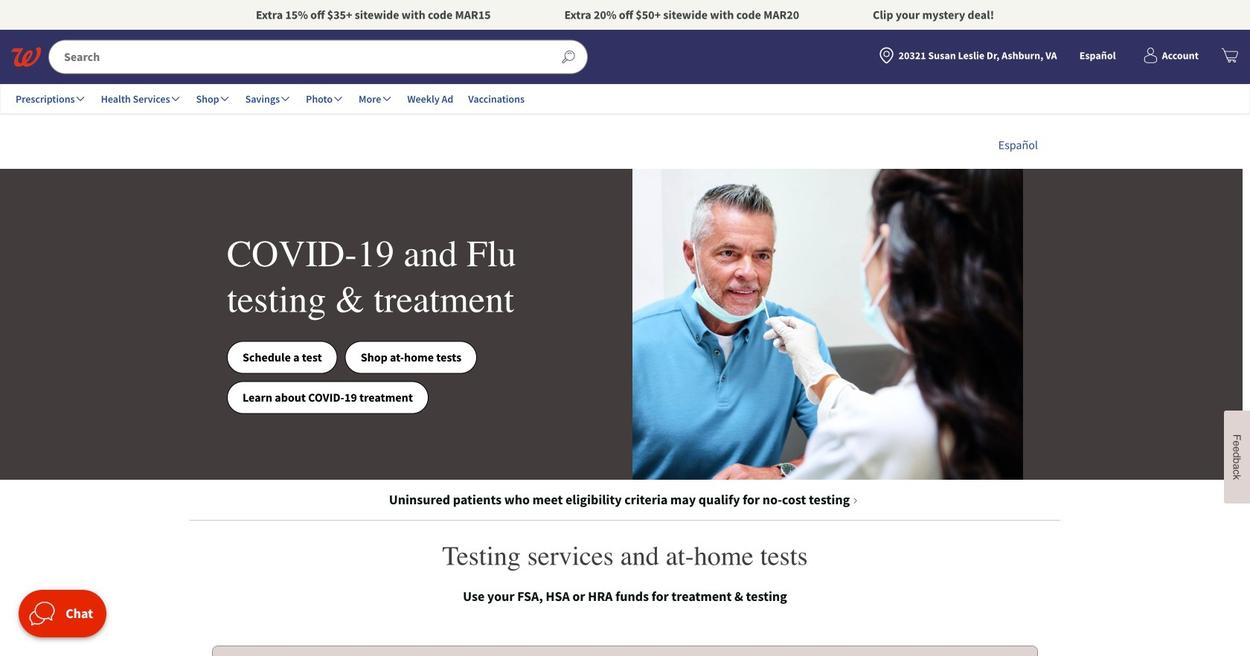 Task type: vqa. For each thing, say whether or not it's contained in the screenshot.
Account. element
yes



Task type: locate. For each thing, give the bounding box(es) containing it.
Search by keyword or item number text field
[[49, 41, 561, 73]]

search image
[[554, 42, 583, 71]]

top navigation with the logo, search field, account and cart element
[[0, 30, 1250, 114]]

account. element
[[1162, 48, 1199, 63]]



Task type: describe. For each thing, give the bounding box(es) containing it.
walgreens: trusted since 1901 image
[[11, 47, 41, 67]]



